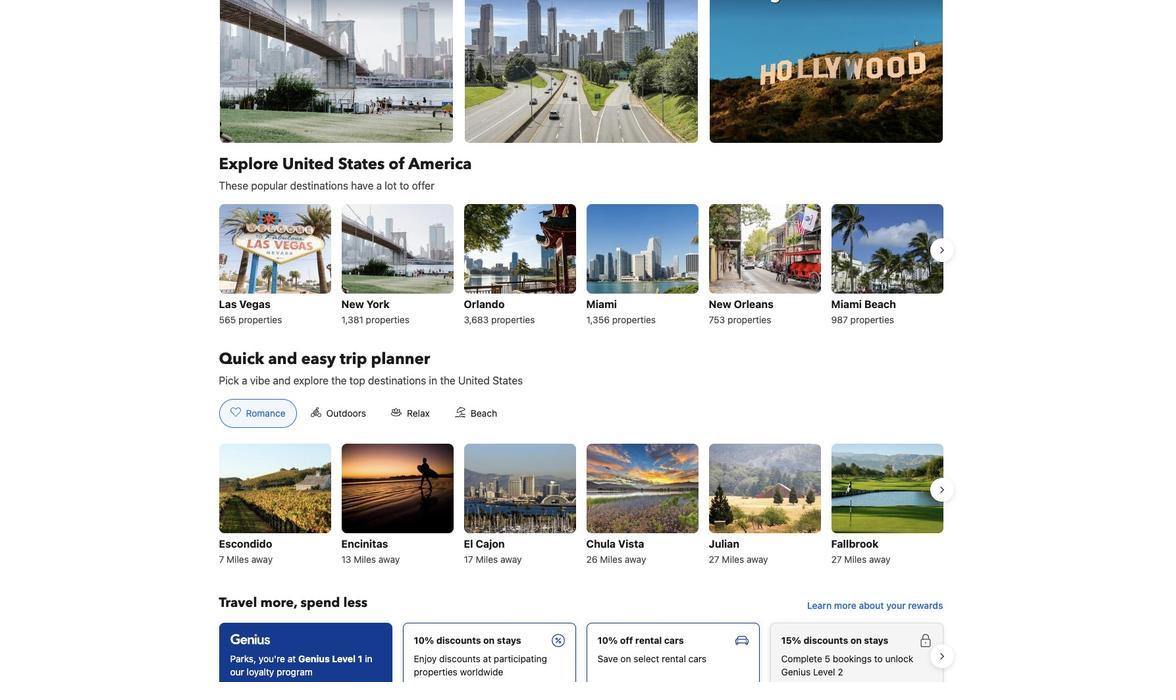 Task type: describe. For each thing, give the bounding box(es) containing it.
properties inside enjoy discounts at participating properties worldwide
[[414, 667, 458, 678]]

states inside the explore united states of america these popular destinations have a lot to offer
[[338, 153, 385, 175]]

julian
[[709, 538, 740, 550]]

unlock
[[886, 654, 914, 665]]

travel
[[219, 594, 257, 612]]

10% discounts on stays
[[414, 635, 522, 646]]

quick and easy trip planner pick a vibe and explore the top destinations in the united states
[[219, 348, 523, 387]]

complete 5 bookings to unlock genius level 2
[[782, 654, 914, 678]]

planner
[[371, 348, 430, 370]]

relax
[[407, 408, 430, 419]]

outdoors button
[[300, 399, 378, 428]]

enjoy discounts at participating properties worldwide
[[414, 654, 548, 678]]

spend
[[301, 594, 340, 612]]

7
[[219, 554, 224, 565]]

offer
[[412, 180, 435, 192]]

destinations inside quick and easy trip planner pick a vibe and explore the top destinations in the united states
[[368, 375, 427, 387]]

las vegas 565 properties
[[219, 298, 282, 325]]

miles inside el cajon 17 miles away
[[476, 554, 498, 565]]

discounts for discounts
[[437, 635, 481, 646]]

program
[[277, 667, 313, 678]]

on for bookings
[[851, 635, 862, 646]]

miles for encinitas
[[354, 554, 376, 565]]

quick
[[219, 348, 264, 370]]

0 vertical spatial level
[[332, 654, 356, 665]]

these
[[219, 180, 249, 192]]

your
[[887, 600, 906, 611]]

worldwide
[[460, 667, 504, 678]]

properties inside miami beach 987 properties
[[851, 314, 895, 325]]

save
[[598, 654, 618, 665]]

beach button
[[444, 399, 509, 428]]

2
[[838, 667, 844, 678]]

romance
[[246, 408, 286, 419]]

encinitas
[[342, 538, 388, 550]]

select
[[634, 654, 660, 665]]

more,
[[261, 594, 297, 612]]

properties inside new orleans 753 properties
[[728, 314, 772, 325]]

pick
[[219, 375, 239, 387]]

15%
[[782, 635, 802, 646]]

explore
[[219, 153, 279, 175]]

miami for 1,356
[[587, 298, 617, 310]]

565
[[219, 314, 236, 325]]

vibe
[[250, 375, 270, 387]]

away for encinitas
[[379, 554, 400, 565]]

bookings
[[833, 654, 872, 665]]

orlando
[[464, 298, 505, 310]]

stays for 15% discounts on stays
[[865, 635, 889, 646]]

explore
[[294, 375, 329, 387]]

753
[[709, 314, 726, 325]]

less
[[344, 594, 368, 612]]

julian 27 miles away
[[709, 538, 769, 565]]

away for julian
[[747, 554, 769, 565]]

parks, you're at genius level 1
[[230, 654, 363, 665]]

popular
[[251, 180, 288, 192]]

properties inside new york 1,381 properties
[[366, 314, 410, 325]]

york
[[367, 298, 390, 310]]

miami for beach
[[832, 298, 863, 310]]

off
[[621, 635, 634, 646]]

new orleans 753 properties
[[709, 298, 774, 325]]

new for new york
[[342, 298, 364, 310]]

in inside quick and easy trip planner pick a vibe and explore the top destinations in the united states
[[429, 375, 438, 387]]

miles for fallbrook
[[845, 554, 867, 565]]

top
[[350, 375, 366, 387]]

you're
[[259, 654, 285, 665]]

our
[[230, 667, 244, 678]]

vegas
[[239, 298, 271, 310]]

parks,
[[230, 654, 256, 665]]

fallbrook 27 miles away
[[832, 538, 891, 565]]

away inside "chula vista 26 miles away"
[[625, 554, 647, 565]]

13
[[342, 554, 352, 565]]

new york 1,381 properties
[[342, 298, 410, 325]]

beach inside button
[[471, 408, 498, 419]]

learn more about your rewards
[[808, 600, 944, 611]]

0 vertical spatial rental
[[636, 635, 662, 646]]

escondido 7 miles away
[[219, 538, 273, 565]]

miles for julian
[[722, 554, 745, 565]]

las
[[219, 298, 237, 310]]

el
[[464, 538, 473, 550]]

outdoors
[[327, 408, 366, 419]]

away for fallbrook
[[870, 554, 891, 565]]

miles for escondido
[[227, 554, 249, 565]]

have
[[351, 180, 374, 192]]

united inside quick and easy trip planner pick a vibe and explore the top destinations in the united states
[[459, 375, 490, 387]]

chula
[[587, 538, 616, 550]]

10% for 10% off rental cars
[[598, 635, 618, 646]]

states inside quick and easy trip planner pick a vibe and explore the top destinations in the united states
[[493, 375, 523, 387]]

2 the from the left
[[440, 375, 456, 387]]

region for explore united states of america
[[209, 199, 954, 333]]

lot
[[385, 180, 397, 192]]



Task type: vqa. For each thing, say whether or not it's contained in the screenshot.


Task type: locate. For each thing, give the bounding box(es) containing it.
at for you're
[[288, 654, 296, 665]]

about
[[860, 600, 885, 611]]

1 vertical spatial and
[[273, 375, 291, 387]]

1 vertical spatial in
[[365, 654, 373, 665]]

miami beach 987 properties
[[832, 298, 897, 325]]

encinitas 13 miles away
[[342, 538, 400, 565]]

0 horizontal spatial at
[[288, 654, 296, 665]]

27 inside fallbrook 27 miles away
[[832, 554, 843, 565]]

5 miles from the left
[[722, 554, 745, 565]]

new up 1,381 on the top left of the page
[[342, 298, 364, 310]]

0 horizontal spatial cars
[[665, 635, 684, 646]]

1 at from the left
[[288, 654, 296, 665]]

easy
[[301, 348, 336, 370]]

0 horizontal spatial the
[[332, 375, 347, 387]]

states up beach button
[[493, 375, 523, 387]]

1 region from the top
[[209, 199, 954, 333]]

away for escondido
[[252, 554, 273, 565]]

1 horizontal spatial united
[[459, 375, 490, 387]]

away inside fallbrook 27 miles away
[[870, 554, 891, 565]]

cars right select
[[689, 654, 707, 665]]

2 away from the left
[[379, 554, 400, 565]]

learn
[[808, 600, 832, 611]]

1 horizontal spatial new
[[709, 298, 732, 310]]

1 10% from the left
[[414, 635, 434, 646]]

1 horizontal spatial to
[[875, 654, 883, 665]]

in up relax
[[429, 375, 438, 387]]

level inside complete 5 bookings to unlock genius level 2
[[814, 667, 836, 678]]

at for discounts
[[483, 654, 492, 665]]

0 horizontal spatial to
[[400, 180, 409, 192]]

on right save
[[621, 654, 632, 665]]

complete
[[782, 654, 823, 665]]

to inside the explore united states of america these popular destinations have a lot to offer
[[400, 180, 409, 192]]

discounts down the 10% discounts on stays on the bottom
[[440, 654, 481, 665]]

2 at from the left
[[483, 654, 492, 665]]

destinations
[[290, 180, 349, 192], [368, 375, 427, 387]]

4 away from the left
[[625, 554, 647, 565]]

new up 753
[[709, 298, 732, 310]]

the
[[332, 375, 347, 387], [440, 375, 456, 387]]

new for new orleans
[[709, 298, 732, 310]]

romance button
[[219, 399, 297, 428]]

miles inside "chula vista 26 miles away"
[[601, 554, 623, 565]]

0 vertical spatial to
[[400, 180, 409, 192]]

explore united states of america these popular destinations have a lot to offer
[[219, 153, 472, 192]]

united inside the explore united states of america these popular destinations have a lot to offer
[[283, 153, 334, 175]]

genius inside complete 5 bookings to unlock genius level 2
[[782, 667, 811, 678]]

6 miles from the left
[[845, 554, 867, 565]]

0 horizontal spatial in
[[365, 654, 373, 665]]

3 away from the left
[[501, 554, 522, 565]]

on up bookings
[[851, 635, 862, 646]]

1 horizontal spatial on
[[621, 654, 632, 665]]

miles down chula
[[601, 554, 623, 565]]

miles inside fallbrook 27 miles away
[[845, 554, 867, 565]]

1 27 from the left
[[709, 554, 720, 565]]

on up enjoy discounts at participating properties worldwide
[[484, 635, 495, 646]]

2 horizontal spatial on
[[851, 635, 862, 646]]

1
[[358, 654, 363, 665]]

0 horizontal spatial miami
[[587, 298, 617, 310]]

orlando 3,683 properties
[[464, 298, 535, 325]]

el cajon 17 miles away
[[464, 538, 522, 565]]

1,356
[[587, 314, 610, 325]]

1 horizontal spatial 10%
[[598, 635, 618, 646]]

in our loyalty program
[[230, 654, 373, 678]]

15% discounts on stays
[[782, 635, 889, 646]]

2 27 from the left
[[832, 554, 843, 565]]

properties down vegas
[[239, 314, 282, 325]]

1 vertical spatial rental
[[662, 654, 687, 665]]

save on select rental cars
[[598, 654, 707, 665]]

region containing 10% discounts on stays
[[209, 618, 954, 683]]

miami inside miami beach 987 properties
[[832, 298, 863, 310]]

0 horizontal spatial a
[[242, 375, 248, 387]]

10% for 10% discounts on stays
[[414, 635, 434, 646]]

2 region from the top
[[209, 439, 954, 573]]

level
[[332, 654, 356, 665], [814, 667, 836, 678]]

1 stays from the left
[[497, 635, 522, 646]]

1 vertical spatial united
[[459, 375, 490, 387]]

states
[[338, 153, 385, 175], [493, 375, 523, 387]]

level down 5
[[814, 667, 836, 678]]

at up worldwide
[[483, 654, 492, 665]]

properties right 1,356
[[613, 314, 656, 325]]

on
[[484, 635, 495, 646], [851, 635, 862, 646], [621, 654, 632, 665]]

0 horizontal spatial beach
[[471, 408, 498, 419]]

1 horizontal spatial the
[[440, 375, 456, 387]]

properties down orlando
[[492, 314, 535, 325]]

trip
[[340, 348, 367, 370]]

1 vertical spatial destinations
[[368, 375, 427, 387]]

miles inside "julian 27 miles away"
[[722, 554, 745, 565]]

1 horizontal spatial states
[[493, 375, 523, 387]]

1 the from the left
[[332, 375, 347, 387]]

17
[[464, 554, 474, 565]]

cars
[[665, 635, 684, 646], [689, 654, 707, 665]]

in inside 'in our loyalty program'
[[365, 654, 373, 665]]

beach
[[865, 298, 897, 310], [471, 408, 498, 419]]

0 vertical spatial destinations
[[290, 180, 349, 192]]

1 vertical spatial a
[[242, 375, 248, 387]]

1 away from the left
[[252, 554, 273, 565]]

0 horizontal spatial new
[[342, 298, 364, 310]]

3 miles from the left
[[476, 554, 498, 565]]

1 horizontal spatial miami
[[832, 298, 863, 310]]

2 miami from the left
[[832, 298, 863, 310]]

chula vista 26 miles away
[[587, 538, 647, 565]]

1 horizontal spatial a
[[377, 180, 382, 192]]

0 horizontal spatial states
[[338, 153, 385, 175]]

on for at
[[484, 635, 495, 646]]

0 vertical spatial united
[[283, 153, 334, 175]]

a inside quick and easy trip planner pick a vibe and explore the top destinations in the united states
[[242, 375, 248, 387]]

stays
[[497, 635, 522, 646], [865, 635, 889, 646]]

region for travel more, spend less
[[209, 618, 954, 683]]

1 horizontal spatial in
[[429, 375, 438, 387]]

to right lot
[[400, 180, 409, 192]]

away inside "julian 27 miles away"
[[747, 554, 769, 565]]

3,683
[[464, 314, 489, 325]]

away inside el cajon 17 miles away
[[501, 554, 522, 565]]

1 vertical spatial to
[[875, 654, 883, 665]]

0 horizontal spatial on
[[484, 635, 495, 646]]

a left lot
[[377, 180, 382, 192]]

discounts inside enjoy discounts at participating properties worldwide
[[440, 654, 481, 665]]

at
[[288, 654, 296, 665], [483, 654, 492, 665]]

in right 1
[[365, 654, 373, 665]]

properties down enjoy
[[414, 667, 458, 678]]

loyalty
[[247, 667, 274, 678]]

and right vibe
[[273, 375, 291, 387]]

0 vertical spatial cars
[[665, 635, 684, 646]]

0 horizontal spatial genius
[[299, 654, 330, 665]]

987
[[832, 314, 849, 325]]

cajon
[[476, 538, 505, 550]]

properties down the york
[[366, 314, 410, 325]]

at inside enjoy discounts at participating properties worldwide
[[483, 654, 492, 665]]

and
[[268, 348, 297, 370], [273, 375, 291, 387]]

1 horizontal spatial stays
[[865, 635, 889, 646]]

tab list containing romance
[[209, 399, 519, 429]]

blue genius logo image
[[230, 634, 270, 645], [230, 634, 270, 645]]

region containing las vegas
[[209, 199, 954, 333]]

america
[[409, 153, 472, 175]]

discounts up 5
[[804, 635, 849, 646]]

genius up program
[[299, 654, 330, 665]]

properties inside las vegas 565 properties
[[239, 314, 282, 325]]

destinations left have
[[290, 180, 349, 192]]

enjoy
[[414, 654, 437, 665]]

0 horizontal spatial united
[[283, 153, 334, 175]]

1 miles from the left
[[227, 554, 249, 565]]

1 horizontal spatial 27
[[832, 554, 843, 565]]

miami
[[587, 298, 617, 310], [832, 298, 863, 310]]

rental
[[636, 635, 662, 646], [662, 654, 687, 665]]

1 vertical spatial genius
[[782, 667, 811, 678]]

0 horizontal spatial level
[[332, 654, 356, 665]]

miles down fallbrook
[[845, 554, 867, 565]]

2 10% from the left
[[598, 635, 618, 646]]

cars up save on select rental cars at the bottom of page
[[665, 635, 684, 646]]

at up program
[[288, 654, 296, 665]]

united up popular
[[283, 153, 334, 175]]

4 miles from the left
[[601, 554, 623, 565]]

stays up participating
[[497, 635, 522, 646]]

stays for 10% discounts on stays
[[497, 635, 522, 646]]

a left vibe
[[242, 375, 248, 387]]

discounts up enjoy discounts at participating properties worldwide
[[437, 635, 481, 646]]

10% up save
[[598, 635, 618, 646]]

3 region from the top
[[209, 618, 954, 683]]

6 away from the left
[[870, 554, 891, 565]]

united up beach button
[[459, 375, 490, 387]]

0 horizontal spatial 27
[[709, 554, 720, 565]]

1 new from the left
[[342, 298, 364, 310]]

miles down encinitas
[[354, 554, 376, 565]]

travel more, spend less
[[219, 594, 368, 612]]

1 horizontal spatial genius
[[782, 667, 811, 678]]

a inside the explore united states of america these popular destinations have a lot to offer
[[377, 180, 382, 192]]

miles
[[227, 554, 249, 565], [354, 554, 376, 565], [476, 554, 498, 565], [601, 554, 623, 565], [722, 554, 745, 565], [845, 554, 867, 565]]

1 vertical spatial region
[[209, 439, 954, 573]]

27
[[709, 554, 720, 565], [832, 554, 843, 565]]

properties
[[239, 314, 282, 325], [366, 314, 410, 325], [492, 314, 535, 325], [613, 314, 656, 325], [728, 314, 772, 325], [851, 314, 895, 325], [414, 667, 458, 678]]

2 stays from the left
[[865, 635, 889, 646]]

1 horizontal spatial level
[[814, 667, 836, 678]]

10%
[[414, 635, 434, 646], [598, 635, 618, 646]]

10% off rental cars
[[598, 635, 684, 646]]

0 horizontal spatial 10%
[[414, 635, 434, 646]]

stays up unlock
[[865, 635, 889, 646]]

properties inside miami 1,356 properties
[[613, 314, 656, 325]]

miami up '987'
[[832, 298, 863, 310]]

the left top
[[332, 375, 347, 387]]

miles down the julian
[[722, 554, 745, 565]]

1 horizontal spatial beach
[[865, 298, 897, 310]]

2 miles from the left
[[354, 554, 376, 565]]

27 inside "julian 27 miles away"
[[709, 554, 720, 565]]

1 horizontal spatial at
[[483, 654, 492, 665]]

discounts for 5
[[804, 635, 849, 646]]

in
[[429, 375, 438, 387], [365, 654, 373, 665]]

level left 1
[[332, 654, 356, 665]]

destinations down planner at the left bottom
[[368, 375, 427, 387]]

miles inside escondido 7 miles away
[[227, 554, 249, 565]]

region containing escondido
[[209, 439, 954, 573]]

of
[[389, 153, 405, 175]]

miles inside encinitas 13 miles away
[[354, 554, 376, 565]]

to
[[400, 180, 409, 192], [875, 654, 883, 665]]

1,381
[[342, 314, 364, 325]]

beach inside miami beach 987 properties
[[865, 298, 897, 310]]

2 new from the left
[[709, 298, 732, 310]]

miami inside miami 1,356 properties
[[587, 298, 617, 310]]

0 horizontal spatial destinations
[[290, 180, 349, 192]]

properties inside orlando 3,683 properties
[[492, 314, 535, 325]]

5
[[825, 654, 831, 665]]

tab list
[[209, 399, 519, 429]]

26
[[587, 554, 598, 565]]

27 for fallbrook
[[832, 554, 843, 565]]

learn more about your rewards link
[[803, 594, 949, 618]]

2 vertical spatial region
[[209, 618, 954, 683]]

0 horizontal spatial stays
[[497, 635, 522, 646]]

orleans
[[734, 298, 774, 310]]

miami up 1,356
[[587, 298, 617, 310]]

5 away from the left
[[747, 554, 769, 565]]

0 vertical spatial a
[[377, 180, 382, 192]]

to left unlock
[[875, 654, 883, 665]]

27 for julian
[[709, 554, 720, 565]]

0 vertical spatial states
[[338, 153, 385, 175]]

1 horizontal spatial cars
[[689, 654, 707, 665]]

more
[[835, 600, 857, 611]]

10% up enjoy
[[414, 635, 434, 646]]

1 vertical spatial level
[[814, 667, 836, 678]]

0 vertical spatial region
[[209, 199, 954, 333]]

rewards
[[909, 600, 944, 611]]

properties down orleans
[[728, 314, 772, 325]]

to inside complete 5 bookings to unlock genius level 2
[[875, 654, 883, 665]]

relax button
[[380, 399, 441, 428]]

1 vertical spatial states
[[493, 375, 523, 387]]

0 vertical spatial beach
[[865, 298, 897, 310]]

miami 1,356 properties
[[587, 298, 656, 325]]

new inside new orleans 753 properties
[[709, 298, 732, 310]]

27 down the julian
[[709, 554, 720, 565]]

the up beach button
[[440, 375, 456, 387]]

properties right '987'
[[851, 314, 895, 325]]

miles right 7
[[227, 554, 249, 565]]

states up have
[[338, 153, 385, 175]]

rental right select
[[662, 654, 687, 665]]

genius
[[299, 654, 330, 665], [782, 667, 811, 678]]

fallbrook
[[832, 538, 879, 550]]

escondido
[[219, 538, 272, 550]]

and up vibe
[[268, 348, 297, 370]]

new
[[342, 298, 364, 310], [709, 298, 732, 310]]

vista
[[619, 538, 645, 550]]

0 vertical spatial in
[[429, 375, 438, 387]]

a
[[377, 180, 382, 192], [242, 375, 248, 387]]

1 miami from the left
[[587, 298, 617, 310]]

1 horizontal spatial destinations
[[368, 375, 427, 387]]

rental up select
[[636, 635, 662, 646]]

away inside escondido 7 miles away
[[252, 554, 273, 565]]

participating
[[494, 654, 548, 665]]

27 down fallbrook
[[832, 554, 843, 565]]

miles down cajon
[[476, 554, 498, 565]]

region
[[209, 199, 954, 333], [209, 439, 954, 573], [209, 618, 954, 683]]

1 vertical spatial cars
[[689, 654, 707, 665]]

united
[[283, 153, 334, 175], [459, 375, 490, 387]]

genius down complete
[[782, 667, 811, 678]]

new inside new york 1,381 properties
[[342, 298, 364, 310]]

away inside encinitas 13 miles away
[[379, 554, 400, 565]]

0 vertical spatial and
[[268, 348, 297, 370]]

1 vertical spatial beach
[[471, 408, 498, 419]]

destinations inside the explore united states of america these popular destinations have a lot to offer
[[290, 180, 349, 192]]

0 vertical spatial genius
[[299, 654, 330, 665]]



